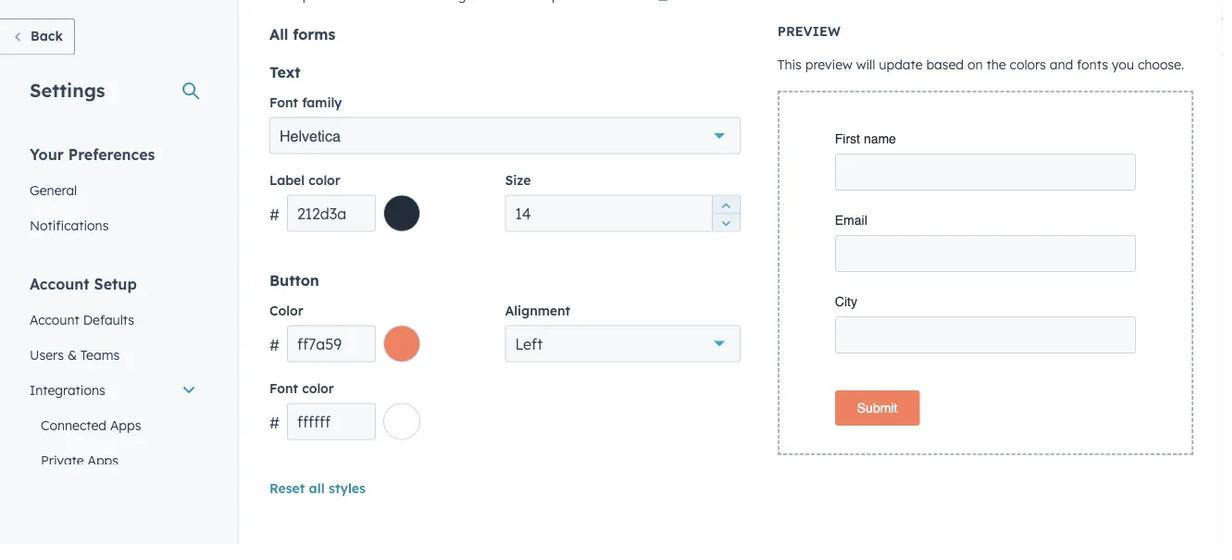 Task type: vqa. For each thing, say whether or not it's contained in the screenshot.
THE SALES
no



Task type: locate. For each thing, give the bounding box(es) containing it.
text
[[269, 63, 301, 81]]

1 font from the top
[[269, 94, 298, 111]]

apps down connected apps 'link'
[[87, 452, 119, 469]]

0 vertical spatial #
[[269, 206, 280, 224]]

reset
[[269, 481, 305, 497]]

1 vertical spatial font
[[269, 381, 298, 397]]

will
[[856, 57, 875, 73]]

2 account from the top
[[30, 312, 79, 328]]

2 font from the top
[[269, 381, 298, 397]]

1 vertical spatial color
[[302, 381, 334, 397]]

colors
[[1010, 57, 1046, 73]]

your preferences
[[30, 145, 155, 163]]

#
[[269, 206, 280, 224], [269, 336, 280, 355], [269, 414, 280, 432]]

helvetica
[[280, 128, 341, 145]]

Font color text field
[[287, 404, 376, 441]]

first
[[835, 132, 860, 147]]

first name
[[835, 132, 896, 147]]

1 vertical spatial apps
[[87, 452, 119, 469]]

account setup element
[[19, 274, 207, 544]]

# down color
[[269, 336, 280, 355]]

color up the font color text field
[[302, 381, 334, 397]]

choose.
[[1138, 57, 1184, 73]]

# for label
[[269, 206, 280, 224]]

users
[[30, 347, 64, 363]]

font down text
[[269, 94, 298, 111]]

family
[[302, 94, 342, 111]]

fonts
[[1077, 57, 1108, 73]]

size
[[505, 172, 531, 188]]

button
[[269, 271, 319, 290]]

apps down integrations button
[[110, 417, 141, 433]]

private apps
[[41, 452, 119, 469]]

your
[[30, 145, 64, 163]]

1 vertical spatial account
[[30, 312, 79, 328]]

apps inside 'link'
[[110, 417, 141, 433]]

account
[[30, 275, 89, 293], [30, 312, 79, 328]]

Email text field
[[835, 236, 1136, 273]]

2 vertical spatial #
[[269, 414, 280, 432]]

1 vertical spatial #
[[269, 336, 280, 355]]

this preview will update based on the colors and fonts you choose.
[[778, 57, 1184, 73]]

private
[[41, 452, 84, 469]]

link opens in a new window image
[[657, 0, 670, 8], [657, 0, 670, 4]]

preview
[[805, 57, 853, 73]]

# down label on the left
[[269, 206, 280, 224]]

font up the font color text field
[[269, 381, 298, 397]]

0 vertical spatial apps
[[110, 417, 141, 433]]

&
[[67, 347, 77, 363]]

email
[[835, 213, 867, 228]]

connected apps
[[41, 417, 141, 433]]

styles
[[329, 481, 366, 497]]

0 vertical spatial color
[[309, 172, 341, 188]]

# for font
[[269, 414, 280, 432]]

0 vertical spatial font
[[269, 94, 298, 111]]

apps for private apps
[[87, 452, 119, 469]]

settings
[[30, 78, 105, 101]]

color for font color
[[302, 381, 334, 397]]

1 account from the top
[[30, 275, 89, 293]]

all forms
[[269, 25, 336, 44]]

1 # from the top
[[269, 206, 280, 224]]

label
[[269, 172, 305, 188]]

private apps link
[[19, 443, 207, 478]]

the
[[987, 57, 1006, 73]]

apps
[[110, 417, 141, 433], [87, 452, 119, 469]]

account up users at the left of the page
[[30, 312, 79, 328]]

font family
[[269, 94, 342, 111]]

account up account defaults
[[30, 275, 89, 293]]

City text field
[[835, 317, 1136, 354]]

users & teams link
[[19, 337, 207, 373]]

0 vertical spatial account
[[30, 275, 89, 293]]

helvetica button
[[269, 118, 741, 155]]

general
[[30, 182, 77, 198]]

color up the label color text box
[[309, 172, 341, 188]]

font
[[269, 94, 298, 111], [269, 381, 298, 397]]

reset all styles button
[[269, 481, 366, 497]]

3 # from the top
[[269, 414, 280, 432]]

notifications
[[30, 217, 109, 233]]

group
[[712, 195, 740, 232]]

preview
[[778, 23, 841, 39]]

account defaults link
[[19, 302, 207, 337]]

color
[[309, 172, 341, 188], [302, 381, 334, 397]]

account for account defaults
[[30, 312, 79, 328]]

# down font color
[[269, 414, 280, 432]]



Task type: describe. For each thing, give the bounding box(es) containing it.
color
[[269, 303, 303, 319]]

font for font family
[[269, 94, 298, 111]]

you
[[1112, 57, 1134, 73]]

general link
[[19, 173, 207, 208]]

submit
[[857, 401, 898, 416]]

Label color text field
[[287, 195, 376, 232]]

First name text field
[[835, 154, 1136, 191]]

defaults
[[83, 312, 134, 328]]

account for account setup
[[30, 275, 89, 293]]

connected
[[41, 417, 106, 433]]

update
[[879, 57, 923, 73]]

back link
[[0, 19, 75, 55]]

name
[[864, 132, 896, 147]]

your preferences element
[[19, 144, 207, 243]]

based
[[926, 57, 964, 73]]

all
[[269, 25, 288, 44]]

2 # from the top
[[269, 336, 280, 355]]

left button
[[505, 326, 741, 363]]

setup
[[94, 275, 137, 293]]

and
[[1050, 57, 1073, 73]]

teams
[[80, 347, 120, 363]]

color for label color
[[309, 172, 341, 188]]

this
[[778, 57, 802, 73]]

back
[[31, 28, 63, 44]]

alignment
[[505, 303, 570, 319]]

integrations
[[30, 382, 105, 398]]

forms
[[293, 25, 336, 44]]

city
[[835, 295, 857, 310]]

integrations button
[[19, 373, 207, 408]]

Size text field
[[505, 195, 741, 232]]

Color text field
[[287, 326, 376, 363]]

font color
[[269, 381, 334, 397]]

apps for connected apps
[[110, 417, 141, 433]]

on
[[968, 57, 983, 73]]

preferences
[[68, 145, 155, 163]]

all
[[309, 481, 325, 497]]

account setup
[[30, 275, 137, 293]]

users & teams
[[30, 347, 120, 363]]

left
[[515, 335, 543, 354]]

submit button
[[835, 391, 920, 426]]

label color
[[269, 172, 341, 188]]

account defaults
[[30, 312, 134, 328]]

notifications link
[[19, 208, 207, 243]]

font for font color
[[269, 381, 298, 397]]

reset all styles
[[269, 481, 366, 497]]

connected apps link
[[19, 408, 207, 443]]



